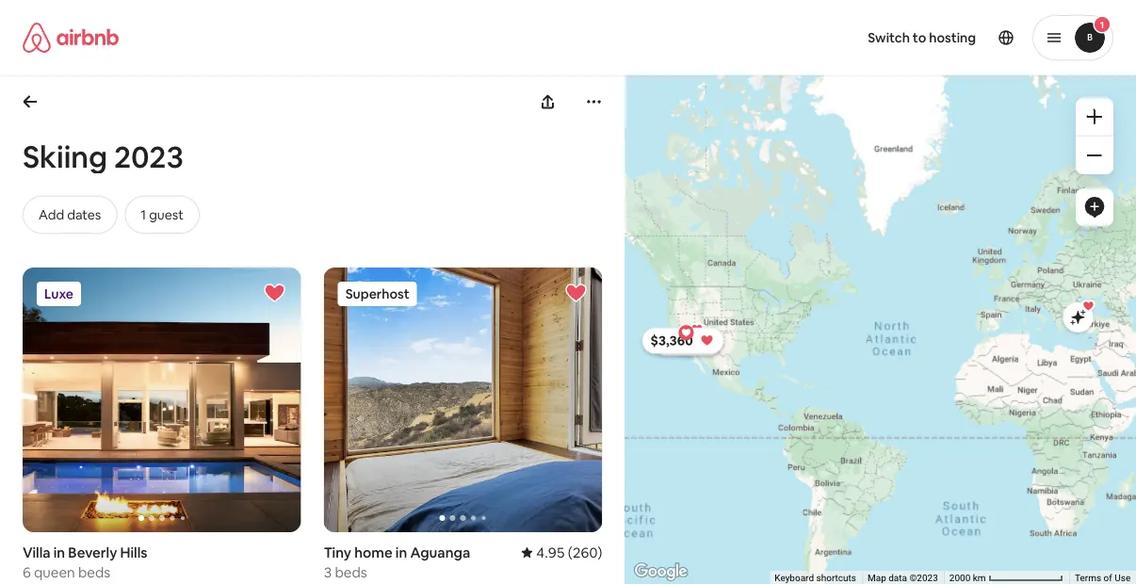 Task type: locate. For each thing, give the bounding box(es) containing it.
1 beds from the left
[[78, 563, 111, 581]]

skiing 2023
[[23, 137, 184, 176]]

1 horizontal spatial in
[[396, 543, 407, 562]]

1 up zoom in icon
[[1101, 18, 1105, 31]]

shortcuts
[[817, 573, 857, 584]]

2000 km button
[[944, 571, 1070, 584]]

0 horizontal spatial group
[[23, 268, 301, 532]]

1 inside dropdown button
[[1101, 18, 1105, 31]]

2 in from the left
[[396, 543, 407, 562]]

in inside tiny home in aguanga 3 beds
[[396, 543, 407, 562]]

4.95 out of 5 average rating,  260 reviews image
[[522, 543, 603, 562]]

remove from wishlist: tiny home in aguanga image
[[565, 282, 588, 304]]

0 horizontal spatial 1
[[141, 206, 146, 223]]

data
[[889, 573, 908, 584]]

1 horizontal spatial group
[[324, 268, 603, 532]]

terms
[[1075, 573, 1102, 584]]

1 inside 'dropdown button'
[[141, 206, 146, 223]]

2023
[[114, 137, 184, 176]]

queen
[[34, 563, 75, 581]]

guest
[[149, 206, 184, 223]]

aguanga
[[410, 543, 471, 562]]

$3,360 button
[[642, 328, 724, 354]]

keyboard shortcuts
[[775, 573, 857, 584]]

1 group from the left
[[23, 268, 301, 532]]

keyboard
[[775, 573, 814, 584]]

1 guest
[[141, 206, 184, 223]]

map
[[868, 573, 887, 584]]

skiing
[[23, 137, 108, 176]]

tiny
[[324, 543, 352, 562]]

1 vertical spatial 1
[[141, 206, 146, 223]]

beverly
[[68, 543, 117, 562]]

0 horizontal spatial in
[[54, 543, 65, 562]]

group
[[23, 268, 301, 532], [324, 268, 603, 532]]

beds inside tiny home in aguanga 3 beds
[[335, 563, 367, 581]]

in up queen
[[54, 543, 65, 562]]

2000 km
[[950, 573, 989, 584]]

0 vertical spatial 1
[[1101, 18, 1105, 31]]

in right home
[[396, 543, 407, 562]]

beds
[[78, 563, 111, 581], [335, 563, 367, 581]]

2 group from the left
[[324, 268, 603, 532]]

in
[[54, 543, 65, 562], [396, 543, 407, 562]]

1 horizontal spatial beds
[[335, 563, 367, 581]]

1 left guest
[[141, 206, 146, 223]]

1 guest button
[[125, 196, 200, 234]]

0 horizontal spatial beds
[[78, 563, 111, 581]]

beds down beverly on the left of page
[[78, 563, 111, 581]]

1 button
[[1033, 15, 1114, 60]]

$164
[[661, 334, 691, 351]]

4.95 (260)
[[537, 543, 603, 562]]

google map
including 3 saved stays. region
[[518, 0, 1137, 584]]

terms of use link
[[1075, 573, 1131, 584]]

1 in from the left
[[54, 543, 65, 562]]

1 horizontal spatial 1
[[1101, 18, 1105, 31]]

2 beds from the left
[[335, 563, 367, 581]]

©2023
[[910, 573, 938, 584]]

1 for 1
[[1101, 18, 1105, 31]]

switch to hosting
[[868, 29, 977, 46]]

add dates button
[[23, 196, 117, 234]]

1
[[1101, 18, 1105, 31], [141, 206, 146, 223]]

beds right 3
[[335, 563, 367, 581]]

remove from wishlist: villa in beverly hills image
[[264, 282, 286, 304]]

(260)
[[568, 543, 603, 562]]



Task type: describe. For each thing, give the bounding box(es) containing it.
in inside villa in beverly hills 6 queen beds
[[54, 543, 65, 562]]

terms of use
[[1075, 573, 1131, 584]]

dates
[[67, 206, 101, 223]]

profile element
[[591, 0, 1114, 75]]

beds inside villa in beverly hills 6 queen beds
[[78, 563, 111, 581]]

use
[[1115, 573, 1131, 584]]

$3,360
[[651, 332, 693, 349]]

group for tiny home in aguanga
[[324, 268, 603, 532]]

of
[[1104, 573, 1113, 584]]

6
[[23, 563, 31, 581]]

villa in beverly hills 6 queen beds
[[23, 543, 147, 581]]

hills
[[120, 543, 147, 562]]

zoom in image
[[1088, 109, 1103, 124]]

to
[[913, 29, 927, 46]]

villa
[[23, 543, 51, 562]]

switch
[[868, 29, 910, 46]]

4.95
[[537, 543, 565, 562]]

group for villa in beverly hills
[[23, 268, 301, 532]]

google image
[[630, 560, 692, 584]]

map data ©2023
[[868, 573, 938, 584]]

1 for 1 guest
[[141, 206, 146, 223]]

km
[[973, 573, 986, 584]]

add a place to the map image
[[1084, 196, 1107, 219]]

$164 button
[[653, 330, 722, 356]]

keyboard shortcuts button
[[775, 572, 857, 584]]

2000
[[950, 573, 971, 584]]

add
[[39, 206, 64, 223]]

switch to hosting link
[[857, 18, 988, 58]]

hosting
[[930, 29, 977, 46]]

tiny home in aguanga 3 beds
[[324, 543, 471, 581]]

add dates
[[39, 206, 101, 223]]

zoom out image
[[1088, 148, 1103, 163]]

3
[[324, 563, 332, 581]]

home
[[355, 543, 393, 562]]



Task type: vqa. For each thing, say whether or not it's contained in the screenshot.
Zoom Out image
yes



